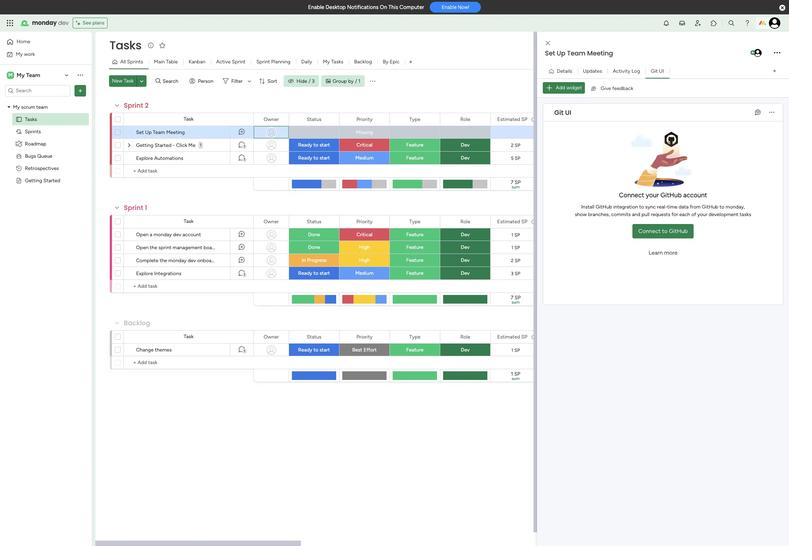 Task type: vqa. For each thing, say whether or not it's contained in the screenshot.
the Item
no



Task type: locate. For each thing, give the bounding box(es) containing it.
team inside field
[[567, 49, 586, 58]]

set down close image
[[545, 49, 555, 58]]

2 sp up the 5 sp
[[511, 142, 521, 148]]

1 vertical spatial 1 sp
[[512, 245, 520, 250]]

open a monday dev account
[[136, 232, 201, 238]]

connect down pull
[[639, 228, 661, 234]]

account up from
[[684, 191, 708, 199]]

2 estimated sp from the top
[[498, 218, 528, 225]]

owner field for sprint 1
[[262, 218, 281, 226]]

ui down add widget at top
[[566, 108, 572, 117]]

3 owner from the top
[[264, 334, 279, 340]]

the down sprint at top left
[[160, 258, 167, 264]]

team up getting started - click me
[[153, 129, 165, 135]]

group by / 1
[[333, 78, 361, 84]]

start
[[320, 142, 330, 148], [320, 155, 330, 161], [320, 270, 330, 276], [320, 347, 330, 353]]

sprint 2
[[124, 101, 149, 110]]

2 vertical spatial sum
[[512, 376, 520, 381]]

backlog button
[[349, 56, 378, 68]]

1 vertical spatial started
[[43, 177, 60, 184]]

1 type from the top
[[410, 116, 421, 122]]

1 vertical spatial dev
[[173, 232, 181, 238]]

enable
[[308, 4, 324, 10], [442, 4, 457, 10]]

show board description image
[[147, 42, 155, 49]]

estimated
[[498, 116, 520, 122], [498, 218, 520, 225], [498, 334, 520, 340]]

ui down set up team meeting field
[[659, 68, 664, 74]]

0 vertical spatial + add task text field
[[128, 167, 250, 175]]

help image
[[744, 19, 751, 27]]

my for my scrum team
[[13, 104, 20, 110]]

0 vertical spatial column information image
[[531, 117, 537, 122]]

0 vertical spatial 2
[[145, 101, 149, 110]]

connect for connect to github
[[639, 228, 661, 234]]

set up team meeting up updates
[[545, 49, 613, 58]]

open left a
[[136, 232, 149, 238]]

set up team meeting
[[545, 49, 613, 58], [136, 129, 185, 135]]

3 priority from the top
[[357, 334, 373, 340]]

connect to github
[[639, 228, 688, 234]]

add to favorites image
[[159, 42, 166, 49]]

enable inside button
[[442, 4, 457, 10]]

maria williams image left options icon
[[753, 48, 763, 58]]

1 horizontal spatial 3
[[511, 271, 514, 276]]

7 down 3 sp
[[511, 295, 514, 301]]

sprints inside list box
[[25, 128, 41, 135]]

log
[[632, 68, 640, 74]]

0 vertical spatial 7
[[511, 179, 514, 185]]

1 critical from the top
[[357, 142, 373, 148]]

1 horizontal spatial sprints
[[127, 59, 143, 65]]

2 medium from the top
[[356, 270, 374, 276]]

new task button
[[109, 75, 137, 87]]

Sprint 2 field
[[122, 101, 151, 110]]

for
[[672, 211, 678, 218]]

retrospectives
[[25, 165, 59, 171]]

team up search in workspace field
[[26, 71, 40, 78]]

0 horizontal spatial git ui
[[555, 108, 572, 117]]

column information image for first estimated sp field
[[531, 117, 537, 122]]

sprints right all
[[127, 59, 143, 65]]

1 button for change themes
[[230, 343, 254, 356]]

my for my tasks
[[323, 59, 330, 65]]

github
[[661, 191, 682, 199], [596, 204, 612, 210], [702, 204, 719, 210], [669, 228, 688, 234]]

1 column information image from the top
[[531, 117, 537, 122]]

1 vertical spatial done
[[308, 244, 320, 250]]

task inside button
[[124, 78, 134, 84]]

sprint inside button
[[232, 59, 246, 65]]

2 + add task text field from the top
[[128, 282, 250, 291]]

1 role from the top
[[461, 116, 471, 122]]

2 7 sp sum from the top
[[511, 295, 521, 305]]

1 vertical spatial estimated
[[498, 218, 520, 225]]

open up complete at the top left
[[136, 245, 149, 251]]

sprint for sprint planning
[[257, 59, 270, 65]]

your right of
[[698, 211, 708, 218]]

role field for sprint 1
[[459, 218, 472, 226]]

7 sp sum down the 5 sp
[[511, 179, 521, 189]]

task for backlog
[[184, 334, 194, 340]]

2 dev from the top
[[461, 155, 470, 161]]

start for getting started - click me
[[320, 142, 330, 148]]

0 horizontal spatial your
[[646, 191, 659, 199]]

1 start from the top
[[320, 142, 330, 148]]

main
[[154, 59, 165, 65]]

1 horizontal spatial git
[[651, 68, 658, 74]]

3 start from the top
[[320, 270, 330, 276]]

1 priority field from the top
[[355, 115, 375, 123]]

monday for complete
[[168, 258, 187, 264]]

dev up open the sprint management board
[[173, 232, 181, 238]]

1 vertical spatial role field
[[459, 218, 472, 226]]

1 vertical spatial 3
[[511, 271, 514, 276]]

0 vertical spatial role
[[461, 116, 471, 122]]

open the sprint management board
[[136, 245, 217, 251]]

type for 2nd "type" field from the top of the page
[[410, 218, 421, 225]]

started down retrospectives
[[43, 177, 60, 184]]

+ add task text field down integrations
[[128, 282, 250, 291]]

2 vertical spatial estimated
[[498, 334, 520, 340]]

role for sprint 1
[[461, 218, 471, 225]]

git down add
[[555, 108, 564, 117]]

5 feature from the top
[[407, 257, 424, 263]]

1 vertical spatial sum
[[512, 300, 520, 305]]

2 owner field from the top
[[262, 218, 281, 226]]

bugs
[[25, 153, 36, 159]]

3 estimated sp from the top
[[498, 334, 528, 340]]

2 vertical spatial monday
[[168, 258, 187, 264]]

0 vertical spatial backlog
[[354, 59, 372, 65]]

1 priority from the top
[[357, 116, 373, 122]]

2 type from the top
[[410, 218, 421, 225]]

3 role field from the top
[[459, 333, 472, 341]]

active sprint
[[216, 59, 246, 65]]

0 vertical spatial priority field
[[355, 115, 375, 123]]

/ right by
[[355, 78, 357, 84]]

development
[[709, 211, 739, 218]]

task up the open a monday dev account
[[184, 218, 194, 224]]

git ui down set up team meeting field
[[651, 68, 664, 74]]

Status field
[[305, 115, 323, 123], [305, 218, 323, 226], [305, 333, 323, 341]]

git ui down add widget popup button on the right
[[555, 108, 572, 117]]

plans
[[92, 20, 104, 26]]

task for sprint 1
[[184, 218, 194, 224]]

activity log button
[[608, 65, 646, 77]]

3 feature from the top
[[407, 232, 424, 238]]

7 sp sum down 3 sp
[[511, 295, 521, 305]]

start for explore automations
[[320, 155, 330, 161]]

1 horizontal spatial started
[[155, 142, 172, 148]]

dev left see
[[58, 19, 69, 27]]

tasks
[[109, 37, 142, 53], [331, 59, 344, 65], [25, 116, 37, 122]]

/ right hide at the left of page
[[309, 78, 311, 84]]

1 vertical spatial type
[[410, 218, 421, 225]]

0 vertical spatial up
[[557, 49, 566, 58]]

3 dev from the top
[[461, 232, 470, 238]]

0 horizontal spatial git
[[555, 108, 564, 117]]

git
[[651, 68, 658, 74], [555, 108, 564, 117]]

2 vertical spatial owner
[[264, 334, 279, 340]]

1 + add task text field from the top
[[128, 167, 250, 175]]

2 column information image from the top
[[531, 219, 537, 225]]

this
[[389, 4, 398, 10]]

branches,
[[588, 211, 610, 218]]

estimated sp for 1st estimated sp field from the bottom of the page
[[498, 334, 528, 340]]

1 ready from the top
[[298, 142, 312, 148]]

maria williams image down dapulse close icon
[[769, 17, 781, 29]]

1 role field from the top
[[459, 115, 472, 123]]

4 start from the top
[[320, 347, 330, 353]]

1 vertical spatial backlog
[[124, 318, 150, 327]]

1 estimated sp field from the top
[[496, 115, 529, 123]]

2 sp up 3 sp
[[511, 258, 521, 263]]

notifications image
[[663, 19, 670, 27]]

tasks up all
[[109, 37, 142, 53]]

3 owner field from the top
[[262, 333, 281, 341]]

task
[[124, 78, 134, 84], [184, 116, 194, 122], [184, 218, 194, 224], [184, 334, 194, 340]]

0 vertical spatial status
[[307, 116, 322, 122]]

1 vertical spatial estimated sp field
[[496, 218, 529, 226]]

monday up home "button"
[[32, 19, 57, 27]]

m
[[8, 72, 13, 78]]

1 vertical spatial your
[[698, 211, 708, 218]]

dev for open
[[173, 232, 181, 238]]

my left work
[[16, 51, 23, 57]]

2 vertical spatial role
[[461, 334, 471, 340]]

owner for backlog
[[264, 334, 279, 340]]

sprint inside field
[[124, 203, 143, 212]]

1 horizontal spatial set
[[545, 49, 555, 58]]

2 start from the top
[[320, 155, 330, 161]]

explore left "automations"
[[136, 155, 153, 161]]

tasks up group
[[331, 59, 344, 65]]

1 horizontal spatial account
[[684, 191, 708, 199]]

connect inside button
[[639, 228, 661, 234]]

column information image
[[531, 117, 537, 122], [531, 219, 537, 225]]

priority for 3rd priority field from the bottom of the page
[[357, 116, 373, 122]]

add view image
[[409, 59, 412, 65], [774, 68, 777, 74]]

to
[[314, 142, 319, 148], [314, 155, 319, 161], [640, 204, 644, 210], [720, 204, 725, 210], [662, 228, 668, 234], [314, 270, 319, 276], [314, 347, 319, 353]]

2 1 sp from the top
[[512, 245, 520, 250]]

getting for getting started
[[25, 177, 42, 184]]

effort
[[364, 347, 377, 353]]

hide
[[297, 78, 307, 84]]

your up sync
[[646, 191, 659, 199]]

git right log at the right top of page
[[651, 68, 658, 74]]

0 vertical spatial connect
[[619, 191, 645, 199]]

start for explore integrations
[[320, 270, 330, 276]]

2 priority from the top
[[357, 218, 373, 225]]

team
[[567, 49, 586, 58], [26, 71, 40, 78], [153, 129, 165, 135]]

2 explore from the top
[[136, 270, 153, 277]]

1 ready to start from the top
[[298, 142, 330, 148]]

0 vertical spatial role field
[[459, 115, 472, 123]]

0 horizontal spatial up
[[145, 129, 152, 135]]

1 vertical spatial owner field
[[262, 218, 281, 226]]

1 vertical spatial 7 sp sum
[[511, 295, 521, 305]]

1 vertical spatial monday
[[154, 232, 172, 238]]

account
[[684, 191, 708, 199], [183, 232, 201, 238]]

1 medium from the top
[[356, 155, 374, 161]]

2 done from the top
[[308, 244, 320, 250]]

1 vertical spatial type field
[[408, 218, 422, 226]]

7 down 5 at the right top of the page
[[511, 179, 514, 185]]

meeting
[[587, 49, 613, 58], [166, 129, 185, 135]]

monday right a
[[154, 232, 172, 238]]

1 vertical spatial + add task text field
[[128, 282, 250, 291]]

my work
[[16, 51, 35, 57]]

option
[[0, 100, 92, 102]]

2 ready from the top
[[298, 155, 312, 161]]

Type field
[[408, 115, 422, 123], [408, 218, 422, 226], [408, 333, 422, 341]]

0 horizontal spatial maria williams image
[[753, 48, 763, 58]]

backlog
[[354, 59, 372, 65], [124, 318, 150, 327]]

6 dev from the top
[[461, 270, 470, 276]]

3 sum from the top
[[512, 376, 520, 381]]

monday down open the sprint management board
[[168, 258, 187, 264]]

connect up "integration"
[[619, 191, 645, 199]]

Set Up Team Meeting field
[[544, 49, 750, 58]]

0 vertical spatial ui
[[659, 68, 664, 74]]

getting right public board image
[[25, 177, 42, 184]]

0 vertical spatial 2 sp
[[511, 142, 521, 148]]

1 done from the top
[[308, 232, 320, 238]]

4 ready to start from the top
[[298, 347, 330, 353]]

options image
[[774, 48, 781, 58]]

1 vertical spatial estimated sp
[[498, 218, 528, 225]]

enable for enable desktop notifications on this computer
[[308, 4, 324, 10]]

my tasks
[[323, 59, 344, 65]]

the for open
[[150, 245, 157, 251]]

3 role from the top
[[461, 334, 471, 340]]

2 role from the top
[[461, 218, 471, 225]]

0 vertical spatial set up team meeting
[[545, 49, 613, 58]]

0 vertical spatial type
[[410, 116, 421, 122]]

2 / from the left
[[355, 78, 357, 84]]

your
[[646, 191, 659, 199], [698, 211, 708, 218]]

2 open from the top
[[136, 245, 149, 251]]

0 vertical spatial the
[[150, 245, 157, 251]]

work
[[24, 51, 35, 57]]

the left sprint at top left
[[150, 245, 157, 251]]

public board image
[[15, 116, 22, 123]]

new
[[112, 78, 123, 84]]

2 vertical spatial status
[[307, 334, 322, 340]]

2 vertical spatial dev
[[188, 258, 196, 264]]

2 ready to start from the top
[[298, 155, 330, 161]]

daily
[[301, 59, 312, 65]]

1 horizontal spatial enable
[[442, 4, 457, 10]]

explore
[[136, 155, 153, 161], [136, 270, 153, 277]]

angle down image
[[140, 78, 143, 84]]

0 vertical spatial priority
[[357, 116, 373, 122]]

getting up 'explore automations'
[[136, 142, 153, 148]]

ready for explore integrations
[[298, 270, 312, 276]]

0 horizontal spatial the
[[150, 245, 157, 251]]

3
[[312, 78, 315, 84], [511, 271, 514, 276]]

person button
[[186, 75, 218, 87]]

backlog inside "field"
[[124, 318, 150, 327]]

+ Add task text field
[[128, 358, 250, 367]]

1 vertical spatial ui
[[566, 108, 572, 117]]

add view image down options icon
[[774, 68, 777, 74]]

1 horizontal spatial ui
[[659, 68, 664, 74]]

1 sum from the top
[[512, 184, 520, 189]]

up up details button
[[557, 49, 566, 58]]

dev
[[58, 19, 69, 27], [173, 232, 181, 238], [188, 258, 196, 264]]

sprint inside button
[[257, 59, 270, 65]]

owner
[[264, 116, 279, 122], [264, 218, 279, 225], [264, 334, 279, 340]]

explore down complete at the top left
[[136, 270, 153, 277]]

Estimated SP field
[[496, 115, 529, 123], [496, 218, 529, 226], [496, 333, 529, 341]]

backlog up change
[[124, 318, 150, 327]]

dev
[[461, 142, 470, 148], [461, 155, 470, 161], [461, 232, 470, 238], [461, 244, 470, 250], [461, 257, 470, 263], [461, 270, 470, 276], [461, 347, 470, 353]]

backlog inside button
[[354, 59, 372, 65]]

3 estimated sp field from the top
[[496, 333, 529, 341]]

0 vertical spatial team
[[567, 49, 586, 58]]

dev down the management
[[188, 258, 196, 264]]

0 vertical spatial owner
[[264, 116, 279, 122]]

1 vertical spatial column information image
[[531, 219, 537, 225]]

by
[[383, 59, 389, 65]]

1 vertical spatial account
[[183, 232, 201, 238]]

my inside list box
[[13, 104, 20, 110]]

1 2 sp from the top
[[511, 142, 521, 148]]

task up + add task text field
[[184, 334, 194, 340]]

priority for third priority field from the top of the page
[[357, 334, 373, 340]]

1 estimated sp from the top
[[498, 116, 528, 122]]

enable left now!
[[442, 4, 457, 10]]

Search field
[[161, 76, 183, 86]]

meeting up -
[[166, 129, 185, 135]]

2 horizontal spatial team
[[567, 49, 586, 58]]

2 inside sprint 2 'field'
[[145, 101, 149, 110]]

1 horizontal spatial /
[[355, 78, 357, 84]]

add view image right epic on the top
[[409, 59, 412, 65]]

estimated sp for second estimated sp field
[[498, 218, 528, 225]]

up up getting started - click me
[[145, 129, 152, 135]]

1 vertical spatial open
[[136, 245, 149, 251]]

backlog up menu icon
[[354, 59, 372, 65]]

1 owner from the top
[[264, 116, 279, 122]]

1 horizontal spatial meeting
[[587, 49, 613, 58]]

open for open a monday dev account
[[136, 232, 149, 238]]

1 vertical spatial owner
[[264, 218, 279, 225]]

1 vertical spatial status field
[[305, 218, 323, 226]]

1 vertical spatial set up team meeting
[[136, 129, 185, 135]]

3 ready to start from the top
[[298, 270, 330, 276]]

1 horizontal spatial team
[[153, 129, 165, 135]]

started left -
[[155, 142, 172, 148]]

Priority field
[[355, 115, 375, 123], [355, 218, 375, 226], [355, 333, 375, 341]]

2 estimated sp field from the top
[[496, 218, 529, 226]]

ready to start for explore automations
[[298, 155, 330, 161]]

started
[[155, 142, 172, 148], [43, 177, 60, 184]]

2
[[145, 101, 149, 110], [511, 142, 514, 148], [511, 258, 514, 263]]

+ Add task text field
[[128, 167, 250, 175], [128, 282, 250, 291]]

1 sp
[[512, 232, 520, 238], [512, 245, 520, 250], [512, 347, 520, 353]]

scrum
[[21, 104, 35, 110]]

0 horizontal spatial dev
[[58, 19, 69, 27]]

medium for explore automations
[[356, 155, 374, 161]]

sprint for sprint 2
[[124, 101, 143, 110]]

1 button
[[198, 139, 203, 152], [230, 139, 254, 152], [230, 152, 254, 165], [230, 267, 254, 280], [230, 343, 254, 356]]

2 role field from the top
[[459, 218, 472, 226]]

sprints up "roadmap"
[[25, 128, 41, 135]]

0 vertical spatial add view image
[[409, 59, 412, 65]]

3 ready from the top
[[298, 270, 312, 276]]

2 vertical spatial priority field
[[355, 333, 375, 341]]

from
[[690, 204, 701, 210]]

getting started
[[25, 177, 60, 184]]

priority
[[357, 116, 373, 122], [357, 218, 373, 225], [357, 334, 373, 340]]

1 horizontal spatial maria williams image
[[769, 17, 781, 29]]

1 horizontal spatial backlog
[[354, 59, 372, 65]]

maria williams image
[[769, 17, 781, 29], [753, 48, 763, 58]]

meeting up updates
[[587, 49, 613, 58]]

active sprint button
[[211, 56, 251, 68]]

sum inside '1 sp sum'
[[512, 376, 520, 381]]

task for sprint 2
[[184, 116, 194, 122]]

connect
[[619, 191, 645, 199], [639, 228, 661, 234]]

medium for explore integrations
[[356, 270, 374, 276]]

1 horizontal spatial dev
[[173, 232, 181, 238]]

my for my team
[[17, 71, 25, 78]]

team up details on the right of page
[[567, 49, 586, 58]]

sp inside '1 sp sum'
[[515, 371, 521, 377]]

my tasks button
[[318, 56, 349, 68]]

1 explore from the top
[[136, 155, 153, 161]]

task up me
[[184, 116, 194, 122]]

sum
[[512, 184, 520, 189], [512, 300, 520, 305], [512, 376, 520, 381]]

my inside workspace selection "element"
[[17, 71, 25, 78]]

sprints
[[127, 59, 143, 65], [25, 128, 41, 135]]

1 / from the left
[[309, 78, 311, 84]]

account up the management
[[183, 232, 201, 238]]

4 dev from the top
[[461, 244, 470, 250]]

1 vertical spatial priority field
[[355, 218, 375, 226]]

give feedback image
[[755, 109, 762, 116]]

getting inside list box
[[25, 177, 42, 184]]

1 horizontal spatial tasks
[[109, 37, 142, 53]]

set down sprint 2 'field'
[[136, 129, 144, 135]]

2 priority field from the top
[[355, 218, 375, 226]]

github down for
[[669, 228, 688, 234]]

started for getting started
[[43, 177, 60, 184]]

sprint planning button
[[251, 56, 296, 68]]

planning
[[271, 59, 291, 65]]

0 vertical spatial estimated
[[498, 116, 520, 122]]

list box containing my scrum team
[[0, 99, 92, 284]]

Role field
[[459, 115, 472, 123], [459, 218, 472, 226], [459, 333, 472, 341]]

enable left desktop on the top of the page
[[308, 4, 324, 10]]

workspace selection element
[[7, 71, 41, 79]]

2 vertical spatial status field
[[305, 333, 323, 341]]

my right workspace icon
[[17, 71, 25, 78]]

1 status from the top
[[307, 116, 322, 122]]

v2 search image
[[156, 77, 161, 85]]

3 type from the top
[[410, 334, 421, 340]]

1 horizontal spatial the
[[160, 258, 167, 264]]

list box
[[0, 99, 92, 284]]

tasks right public board icon
[[25, 116, 37, 122]]

2 7 from the top
[[511, 295, 514, 301]]

2 sum from the top
[[512, 300, 520, 305]]

+ add task text field down "automations"
[[128, 167, 250, 175]]

2 sp
[[511, 142, 521, 148], [511, 258, 521, 263]]

3 estimated from the top
[[498, 334, 520, 340]]

0 vertical spatial estimated sp field
[[496, 115, 529, 123]]

0 vertical spatial git ui
[[651, 68, 664, 74]]

apps image
[[711, 19, 718, 27]]

monday,
[[726, 204, 745, 210]]

7 dev from the top
[[461, 347, 470, 353]]

backlog for backlog "field"
[[124, 318, 150, 327]]

1 7 from the top
[[511, 179, 514, 185]]

my right daily
[[323, 59, 330, 65]]

set inside field
[[545, 49, 555, 58]]

0 horizontal spatial team
[[26, 71, 40, 78]]

add widget button
[[543, 82, 585, 94]]

team
[[36, 104, 48, 110]]

3 priority field from the top
[[355, 333, 375, 341]]

0 vertical spatial your
[[646, 191, 659, 199]]

main table
[[154, 59, 178, 65]]

1 vertical spatial the
[[160, 258, 167, 264]]

2 vertical spatial type
[[410, 334, 421, 340]]

Owner field
[[262, 115, 281, 123], [262, 218, 281, 226], [262, 333, 281, 341]]

sprint for sprint 1
[[124, 203, 143, 212]]

1 vertical spatial team
[[26, 71, 40, 78]]

0 vertical spatial meeting
[[587, 49, 613, 58]]

0 horizontal spatial sprints
[[25, 128, 41, 135]]

1 vertical spatial medium
[[356, 270, 374, 276]]

1 horizontal spatial up
[[557, 49, 566, 58]]

task right new
[[124, 78, 134, 84]]

caret down image
[[8, 104, 10, 109]]

0 vertical spatial owner field
[[262, 115, 281, 123]]

0 horizontal spatial tasks
[[25, 116, 37, 122]]

sprint inside 'field'
[[124, 101, 143, 110]]

1 vertical spatial connect
[[639, 228, 661, 234]]

set up team meeting up getting started - click me
[[136, 129, 185, 135]]

my right caret down image
[[13, 104, 20, 110]]

0 horizontal spatial ui
[[566, 108, 572, 117]]

0 vertical spatial set
[[545, 49, 555, 58]]

Backlog field
[[122, 318, 152, 328]]

github up branches,
[[596, 204, 612, 210]]

1 open from the top
[[136, 232, 149, 238]]

Search in workspace field
[[15, 86, 60, 95]]

2 owner from the top
[[264, 218, 279, 225]]



Task type: describe. For each thing, give the bounding box(es) containing it.
complete
[[136, 258, 158, 264]]

5
[[511, 155, 514, 161]]

ready for explore automations
[[298, 155, 312, 161]]

change
[[136, 347, 154, 353]]

enable now! button
[[430, 2, 481, 13]]

tasks inside my tasks button
[[331, 59, 344, 65]]

1 button for explore integrations
[[230, 267, 254, 280]]

1 owner field from the top
[[262, 115, 281, 123]]

3 sp
[[511, 271, 521, 276]]

group
[[333, 78, 347, 84]]

widget
[[567, 85, 582, 91]]

by
[[348, 78, 354, 84]]

pull
[[642, 211, 650, 218]]

hide / 3
[[297, 78, 315, 84]]

explore integrations
[[136, 270, 181, 277]]

integration
[[614, 204, 638, 210]]

invite members image
[[695, 19, 702, 27]]

person
[[198, 78, 213, 84]]

sort button
[[256, 75, 282, 87]]

dapulse addbtn image
[[751, 50, 756, 55]]

inbox image
[[679, 19, 686, 27]]

my for my work
[[16, 51, 23, 57]]

active
[[216, 59, 231, 65]]

explore for explore integrations
[[136, 270, 153, 277]]

daily button
[[296, 56, 318, 68]]

1 vertical spatial 2
[[511, 142, 514, 148]]

close image
[[546, 41, 550, 46]]

sort
[[268, 78, 277, 84]]

5 dev from the top
[[461, 257, 470, 263]]

git ui button
[[646, 65, 670, 77]]

select product image
[[6, 19, 14, 27]]

activity log
[[613, 68, 640, 74]]

of
[[692, 211, 697, 218]]

install
[[582, 204, 595, 210]]

0 vertical spatial maria williams image
[[769, 17, 781, 29]]

workspace image
[[7, 71, 14, 79]]

set up team meeting inside field
[[545, 49, 613, 58]]

flow
[[224, 258, 234, 264]]

dapulse close image
[[780, 4, 786, 12]]

sprint 1
[[124, 203, 147, 212]]

1 horizontal spatial add view image
[[774, 68, 777, 74]]

ui inside git ui button
[[659, 68, 664, 74]]

0 horizontal spatial meeting
[[166, 129, 185, 135]]

details button
[[546, 65, 578, 77]]

connect for connect your github account
[[619, 191, 645, 199]]

filter button
[[220, 75, 254, 87]]

2 status field from the top
[[305, 218, 323, 226]]

ready to start for getting started - click me
[[298, 142, 330, 148]]

7 feature from the top
[[407, 347, 424, 353]]

sprints inside button
[[127, 59, 143, 65]]

1 inside field
[[145, 203, 147, 212]]

by epic
[[383, 59, 400, 65]]

1 sp sum
[[511, 371, 521, 381]]

backlog for backlog button
[[354, 59, 372, 65]]

explore for explore automations
[[136, 155, 153, 161]]

owner for sprint 1
[[264, 218, 279, 225]]

git inside button
[[651, 68, 658, 74]]

all sprints button
[[109, 56, 149, 68]]

data
[[679, 204, 689, 210]]

2 type field from the top
[[408, 218, 422, 226]]

workspace options image
[[77, 71, 84, 79]]

the for complete
[[160, 258, 167, 264]]

role for backlog
[[461, 334, 471, 340]]

open for open the sprint management board
[[136, 245, 149, 251]]

1 7 sp sum from the top
[[511, 179, 521, 189]]

2 vertical spatial 2
[[511, 258, 514, 263]]

new task
[[112, 78, 134, 84]]

sprint
[[159, 245, 171, 251]]

1 status field from the top
[[305, 115, 323, 123]]

each
[[680, 211, 691, 218]]

2 2 sp from the top
[[511, 258, 521, 263]]

progress
[[307, 257, 327, 263]]

2 high from the top
[[359, 257, 370, 263]]

filter
[[231, 78, 243, 84]]

on
[[380, 4, 387, 10]]

in
[[302, 257, 306, 263]]

commits
[[611, 211, 631, 218]]

kanban button
[[183, 56, 211, 68]]

team inside workspace selection "element"
[[26, 71, 40, 78]]

connect to github button
[[633, 224, 694, 238]]

4 ready from the top
[[298, 347, 312, 353]]

give
[[601, 85, 611, 91]]

dev for complete
[[188, 258, 196, 264]]

5 sp
[[511, 155, 521, 161]]

sprint planning
[[257, 59, 291, 65]]

to inside connect to github button
[[662, 228, 668, 234]]

home button
[[4, 36, 77, 48]]

give feedback button
[[588, 83, 637, 94]]

tasks
[[740, 211, 752, 218]]

type for 1st "type" field from the bottom
[[410, 334, 421, 340]]

meeting inside set up team meeting field
[[587, 49, 613, 58]]

2 vertical spatial tasks
[[25, 116, 37, 122]]

Tasks field
[[108, 37, 143, 53]]

search everything image
[[728, 19, 735, 27]]

github up the time
[[661, 191, 682, 199]]

0 vertical spatial dev
[[58, 19, 69, 27]]

0 horizontal spatial set
[[136, 129, 144, 135]]

and
[[632, 211, 641, 218]]

3 status field from the top
[[305, 333, 323, 341]]

column information image
[[531, 334, 537, 340]]

up inside field
[[557, 49, 566, 58]]

roadmap
[[25, 141, 46, 147]]

1 button for getting started - click me
[[230, 139, 254, 152]]

arrow down image
[[245, 77, 254, 85]]

1 vertical spatial up
[[145, 129, 152, 135]]

by epic button
[[378, 56, 405, 68]]

0 vertical spatial monday
[[32, 19, 57, 27]]

1 button for explore automations
[[230, 152, 254, 165]]

automations
[[154, 155, 183, 161]]

1 vertical spatial maria williams image
[[753, 48, 763, 58]]

public board image
[[15, 177, 22, 184]]

sync
[[646, 204, 656, 210]]

1 inside '1 sp sum'
[[511, 371, 513, 377]]

see plans
[[83, 20, 104, 26]]

change themes
[[136, 347, 172, 353]]

2 status from the top
[[307, 218, 322, 225]]

6 feature from the top
[[407, 270, 424, 276]]

3 status from the top
[[307, 334, 322, 340]]

give feedback
[[601, 85, 634, 91]]

Sprint 1 field
[[122, 203, 149, 213]]

estimated sp for first estimated sp field
[[498, 116, 528, 122]]

1 type field from the top
[[408, 115, 422, 123]]

1 high from the top
[[359, 244, 370, 250]]

learn
[[649, 249, 663, 256]]

kanban
[[189, 59, 205, 65]]

explore automations
[[136, 155, 183, 161]]

1 estimated from the top
[[498, 116, 520, 122]]

priority for second priority field from the top
[[357, 218, 373, 225]]

your inside install github integration to sync real-time data from github to monday, show branches, commits and pull requests for each of your development tasks
[[698, 211, 708, 218]]

2 critical from the top
[[357, 232, 373, 238]]

3 1 sp from the top
[[512, 347, 520, 353]]

getting for getting started - click me
[[136, 142, 153, 148]]

0 horizontal spatial account
[[183, 232, 201, 238]]

2 feature from the top
[[407, 155, 424, 161]]

real-
[[657, 204, 668, 210]]

add widget
[[556, 85, 582, 91]]

4 feature from the top
[[407, 244, 424, 250]]

enable desktop notifications on this computer
[[308, 4, 424, 10]]

dapulse drag 2 image
[[538, 281, 541, 289]]

a
[[150, 232, 152, 238]]

2 estimated from the top
[[498, 218, 520, 225]]

desktop
[[326, 4, 346, 10]]

see plans button
[[73, 18, 108, 28]]

epic
[[390, 59, 400, 65]]

enable for enable now!
[[442, 4, 457, 10]]

ready for getting started - click me
[[298, 142, 312, 148]]

options image
[[77, 87, 84, 94]]

queue
[[37, 153, 52, 159]]

1 vertical spatial git ui
[[555, 108, 572, 117]]

3 type field from the top
[[408, 333, 422, 341]]

-
[[173, 142, 175, 148]]

monday for open
[[154, 232, 172, 238]]

more
[[665, 249, 678, 256]]

install github integration to sync real-time data from github to monday, show branches, commits and pull requests for each of your development tasks
[[575, 204, 752, 218]]

column information image for second estimated sp field
[[531, 219, 537, 225]]

time
[[668, 204, 678, 210]]

menu image
[[369, 77, 376, 85]]

0 vertical spatial account
[[684, 191, 708, 199]]

bugs queue
[[25, 153, 52, 159]]

1 dev from the top
[[461, 142, 470, 148]]

github inside button
[[669, 228, 688, 234]]

show
[[575, 211, 587, 218]]

table
[[166, 59, 178, 65]]

started for getting started - click me
[[155, 142, 172, 148]]

click
[[176, 142, 187, 148]]

onboarding
[[197, 258, 223, 264]]

connect your github account
[[619, 191, 708, 199]]

see
[[83, 20, 91, 26]]

github right from
[[702, 204, 719, 210]]

1 feature from the top
[[407, 142, 424, 148]]

computer
[[400, 4, 424, 10]]

all sprints
[[120, 59, 143, 65]]

type for first "type" field from the top
[[410, 116, 421, 122]]

my team
[[17, 71, 40, 78]]

1 vertical spatial git
[[555, 108, 564, 117]]

0 horizontal spatial 3
[[312, 78, 315, 84]]

1 1 sp from the top
[[512, 232, 520, 238]]

management
[[173, 245, 202, 251]]

more dots image
[[770, 110, 775, 115]]

all
[[120, 59, 126, 65]]

ready to start for explore integrations
[[298, 270, 330, 276]]

requests
[[651, 211, 671, 218]]

owner field for backlog
[[262, 333, 281, 341]]

role field for backlog
[[459, 333, 472, 341]]

complete the monday dev onboarding flow
[[136, 258, 234, 264]]

git ui inside button
[[651, 68, 664, 74]]



